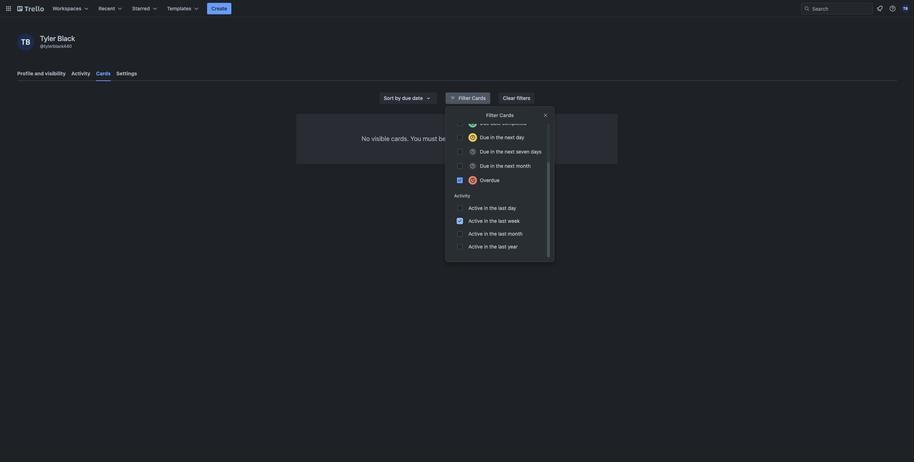 Task type: locate. For each thing, give the bounding box(es) containing it.
templates
[[167, 5, 191, 11]]

the up active in the last week
[[489, 205, 497, 211]]

in for due in the next seven days
[[490, 149, 495, 155]]

cards
[[96, 70, 111, 76], [472, 95, 486, 101], [500, 112, 514, 118]]

3 due from the top
[[480, 149, 489, 155]]

0 vertical spatial filter
[[459, 95, 471, 101]]

next left seven
[[505, 149, 515, 155]]

in up active in the last week
[[484, 205, 488, 211]]

1 active from the top
[[468, 205, 483, 211]]

due
[[480, 120, 489, 126], [480, 134, 489, 140], [480, 149, 489, 155], [480, 163, 489, 169]]

must
[[423, 135, 437, 142]]

the for due in the next seven days
[[496, 149, 503, 155]]

date
[[412, 95, 423, 101], [490, 120, 501, 126]]

0 horizontal spatial tyler black (tylerblack440) image
[[17, 34, 34, 51]]

due for due in the next day
[[480, 134, 489, 140]]

the up the active in the last year
[[489, 231, 497, 237]]

in up the active in the last year
[[484, 231, 488, 237]]

next
[[505, 134, 515, 140], [505, 149, 515, 155], [505, 163, 515, 169]]

open information menu image
[[889, 5, 896, 12]]

the down for
[[496, 149, 503, 155]]

activity
[[71, 70, 90, 76], [454, 193, 470, 199]]

1 vertical spatial activity
[[454, 193, 470, 199]]

4 due from the top
[[480, 163, 489, 169]]

completed
[[502, 120, 527, 126]]

active for active in the last year
[[468, 244, 483, 250]]

day
[[516, 134, 524, 140], [508, 205, 516, 211]]

for
[[494, 135, 502, 142]]

active up the active in the last year
[[468, 231, 483, 237]]

active down active in the last day
[[468, 218, 483, 224]]

tyler black @ tylerblack440
[[40, 34, 75, 49]]

sort
[[384, 95, 394, 101]]

tylerblack440
[[44, 44, 72, 49]]

due up the card
[[480, 120, 489, 126]]

it
[[504, 135, 507, 142]]

1 vertical spatial next
[[505, 149, 515, 155]]

0 vertical spatial cards
[[96, 70, 111, 76]]

profile
[[17, 70, 33, 76]]

1 horizontal spatial to
[[509, 135, 515, 142]]

back to home image
[[17, 3, 44, 14]]

3 next from the top
[[505, 163, 515, 169]]

2 vertical spatial cards
[[500, 112, 514, 118]]

date right due at the left top of page
[[412, 95, 423, 101]]

active for active in the last day
[[468, 205, 483, 211]]

filters
[[517, 95, 530, 101]]

1 horizontal spatial activity
[[454, 193, 470, 199]]

templates button
[[163, 3, 203, 14]]

primary element
[[0, 0, 914, 17]]

in up overdue
[[490, 163, 495, 169]]

2 vertical spatial next
[[505, 163, 515, 169]]

the down active in the last month
[[489, 244, 497, 250]]

next for day
[[505, 134, 515, 140]]

1 next from the top
[[505, 134, 515, 140]]

last left week on the right of the page
[[498, 218, 506, 224]]

create button
[[207, 3, 231, 14]]

activity left cards link
[[71, 70, 90, 76]]

next for month
[[505, 163, 515, 169]]

@
[[40, 44, 44, 49]]

0 horizontal spatial filter cards
[[459, 95, 486, 101]]

in down active in the last month
[[484, 244, 488, 250]]

month down seven
[[516, 163, 531, 169]]

1 horizontal spatial cards
[[472, 95, 486, 101]]

the down active in the last day
[[489, 218, 497, 224]]

in down for
[[490, 149, 495, 155]]

1 last from the top
[[498, 205, 506, 211]]

2 next from the top
[[505, 149, 515, 155]]

Search field
[[810, 3, 872, 14]]

1 vertical spatial cards
[[472, 95, 486, 101]]

overdue
[[480, 177, 499, 183]]

due right a
[[480, 134, 489, 140]]

next right for
[[505, 134, 515, 140]]

the for due in the next day
[[496, 134, 503, 140]]

workspaces
[[52, 5, 81, 11]]

4 last from the top
[[498, 244, 506, 250]]

black
[[57, 34, 75, 42]]

2 active from the top
[[468, 218, 483, 224]]

activity up active in the last day
[[454, 193, 470, 199]]

0 vertical spatial next
[[505, 134, 515, 140]]

due for due in the next seven days
[[480, 149, 489, 155]]

in for active in the last week
[[484, 218, 488, 224]]

2 last from the top
[[498, 218, 506, 224]]

the left it
[[496, 134, 503, 140]]

0 vertical spatial tyler black (tylerblack440) image
[[901, 4, 910, 13]]

1 vertical spatial filter
[[486, 112, 498, 118]]

last for week
[[498, 218, 506, 224]]

cards.
[[391, 135, 409, 142]]

active in the last month
[[468, 231, 523, 237]]

profile and visibility link
[[17, 67, 66, 80]]

in down active in the last day
[[484, 218, 488, 224]]

cards left clear
[[472, 95, 486, 101]]

in
[[490, 134, 495, 140], [490, 149, 495, 155], [490, 163, 495, 169], [484, 205, 488, 211], [484, 218, 488, 224], [484, 231, 488, 237], [484, 244, 488, 250]]

0 vertical spatial activity
[[71, 70, 90, 76]]

days
[[531, 149, 542, 155]]

last down active in the last week
[[498, 231, 506, 237]]

3 active from the top
[[468, 231, 483, 237]]

month
[[516, 163, 531, 169], [508, 231, 523, 237]]

0 vertical spatial date
[[412, 95, 423, 101]]

a
[[475, 135, 478, 142]]

workspaces button
[[48, 3, 93, 14]]

by
[[395, 95, 401, 101]]

day up seven
[[516, 134, 524, 140]]

due down the card
[[480, 149, 489, 155]]

2 horizontal spatial cards
[[500, 112, 514, 118]]

1 vertical spatial filter cards
[[486, 112, 514, 118]]

tyler black (tylerblack440) image right open information menu image
[[901, 4, 910, 13]]

date inside dropdown button
[[412, 95, 423, 101]]

month for due in the next month
[[516, 163, 531, 169]]

2 due from the top
[[480, 134, 489, 140]]

0 horizontal spatial activity
[[71, 70, 90, 76]]

active
[[468, 205, 483, 211], [468, 218, 483, 224], [468, 231, 483, 237], [468, 244, 483, 250]]

tyler black (tylerblack440) image
[[901, 4, 910, 13], [17, 34, 34, 51]]

the for active in the last month
[[489, 231, 497, 237]]

activity link
[[71, 67, 90, 80]]

due in the next seven days
[[480, 149, 542, 155]]

to right it
[[509, 135, 515, 142]]

1 vertical spatial day
[[508, 205, 516, 211]]

last left year
[[498, 244, 506, 250]]

month down week on the right of the page
[[508, 231, 523, 237]]

3 last from the top
[[498, 231, 506, 237]]

1 horizontal spatial tyler black (tylerblack440) image
[[901, 4, 910, 13]]

active in the last year
[[468, 244, 518, 250]]

in for active in the last day
[[484, 205, 488, 211]]

cards link
[[96, 67, 111, 81]]

0 horizontal spatial date
[[412, 95, 423, 101]]

the for active in the last week
[[489, 218, 497, 224]]

sort by due date
[[384, 95, 423, 101]]

recent
[[99, 5, 115, 11]]

clear filters
[[503, 95, 530, 101]]

0 horizontal spatial filter
[[459, 95, 471, 101]]

the up overdue
[[496, 163, 503, 169]]

1 horizontal spatial filter cards
[[486, 112, 514, 118]]

you
[[410, 135, 421, 142]]

tyler black (tylerblack440) image left @
[[17, 34, 34, 51]]

last up active in the last week
[[498, 205, 506, 211]]

tyler
[[40, 34, 56, 42]]

1 due from the top
[[480, 120, 489, 126]]

day up week on the right of the page
[[508, 205, 516, 211]]

last
[[498, 205, 506, 211], [498, 218, 506, 224], [498, 231, 506, 237], [498, 244, 506, 250]]

0 vertical spatial month
[[516, 163, 531, 169]]

4 active from the top
[[468, 244, 483, 250]]

filter cards
[[459, 95, 486, 101], [486, 112, 514, 118]]

active down active in the last month
[[468, 244, 483, 250]]

1 vertical spatial month
[[508, 231, 523, 237]]

filter
[[459, 95, 471, 101], [486, 112, 498, 118]]

1 vertical spatial tyler black (tylerblack440) image
[[17, 34, 34, 51]]

cards right activity link
[[96, 70, 111, 76]]

0 vertical spatial day
[[516, 134, 524, 140]]

week
[[508, 218, 520, 224]]

cards up due date completed
[[500, 112, 514, 118]]

added
[[448, 135, 466, 142]]

due up overdue
[[480, 163, 489, 169]]

last for year
[[498, 244, 506, 250]]

0 vertical spatial filter cards
[[459, 95, 486, 101]]

be
[[439, 135, 446, 142]]

to left a
[[467, 135, 473, 142]]

the
[[496, 134, 503, 140], [496, 149, 503, 155], [496, 163, 503, 169], [489, 205, 497, 211], [489, 218, 497, 224], [489, 231, 497, 237], [489, 244, 497, 250]]

active in the last week
[[468, 218, 520, 224]]

0 horizontal spatial to
[[467, 135, 473, 142]]

search image
[[804, 6, 810, 11]]

next down due in the next seven days
[[505, 163, 515, 169]]

close popover image
[[543, 112, 548, 118]]

to
[[467, 135, 473, 142], [509, 135, 515, 142]]

active up active in the last week
[[468, 205, 483, 211]]

in left it
[[490, 134, 495, 140]]

1 horizontal spatial date
[[490, 120, 501, 126]]

date up due in the next day
[[490, 120, 501, 126]]



Task type: vqa. For each thing, say whether or not it's contained in the screenshot.
Workspaces
yes



Task type: describe. For each thing, give the bounding box(es) containing it.
0 notifications image
[[875, 4, 884, 13]]

here.
[[538, 135, 552, 142]]

cards inside button
[[472, 95, 486, 101]]

seven
[[516, 149, 529, 155]]

due date completed
[[480, 120, 527, 126]]

the for active in the last year
[[489, 244, 497, 250]]

due in the next day
[[480, 134, 524, 140]]

1 to from the left
[[467, 135, 473, 142]]

visible
[[371, 135, 390, 142]]

sort by due date button
[[379, 92, 437, 104]]

filter cards button
[[446, 92, 490, 104]]

create
[[211, 5, 227, 11]]

next for seven
[[505, 149, 515, 155]]

clear filters button
[[499, 92, 535, 104]]

day for due in the next day
[[516, 134, 524, 140]]

starred
[[132, 5, 150, 11]]

clear
[[503, 95, 515, 101]]

in for active in the last year
[[484, 244, 488, 250]]

appear
[[516, 135, 536, 142]]

visibility
[[45, 70, 66, 76]]

day for active in the last day
[[508, 205, 516, 211]]

the for due in the next month
[[496, 163, 503, 169]]

and
[[35, 70, 44, 76]]

card
[[480, 135, 493, 142]]

due
[[402, 95, 411, 101]]

2 to from the left
[[509, 135, 515, 142]]

year
[[508, 244, 518, 250]]

in for active in the last month
[[484, 231, 488, 237]]

0 horizontal spatial cards
[[96, 70, 111, 76]]

no
[[362, 135, 370, 142]]

active for active in the last week
[[468, 218, 483, 224]]

filter cards inside button
[[459, 95, 486, 101]]

profile and visibility
[[17, 70, 66, 76]]

due for due in the next month
[[480, 163, 489, 169]]

in for due in the next month
[[490, 163, 495, 169]]

filter inside button
[[459, 95, 471, 101]]

active in the last day
[[468, 205, 516, 211]]

1 vertical spatial date
[[490, 120, 501, 126]]

settings link
[[116, 67, 137, 80]]

in for due in the next day
[[490, 134, 495, 140]]

tyler black (tylerblack440) image inside primary element
[[901, 4, 910, 13]]

no visible cards. you must be added to a card for it to appear here.
[[362, 135, 552, 142]]

active for active in the last month
[[468, 231, 483, 237]]

starred button
[[128, 3, 161, 14]]

last for day
[[498, 205, 506, 211]]

month for active in the last month
[[508, 231, 523, 237]]

settings
[[116, 70, 137, 76]]

due for due date completed
[[480, 120, 489, 126]]

the for active in the last day
[[489, 205, 497, 211]]

recent button
[[94, 3, 126, 14]]

due in the next month
[[480, 163, 531, 169]]

1 horizontal spatial filter
[[486, 112, 498, 118]]

last for month
[[498, 231, 506, 237]]



